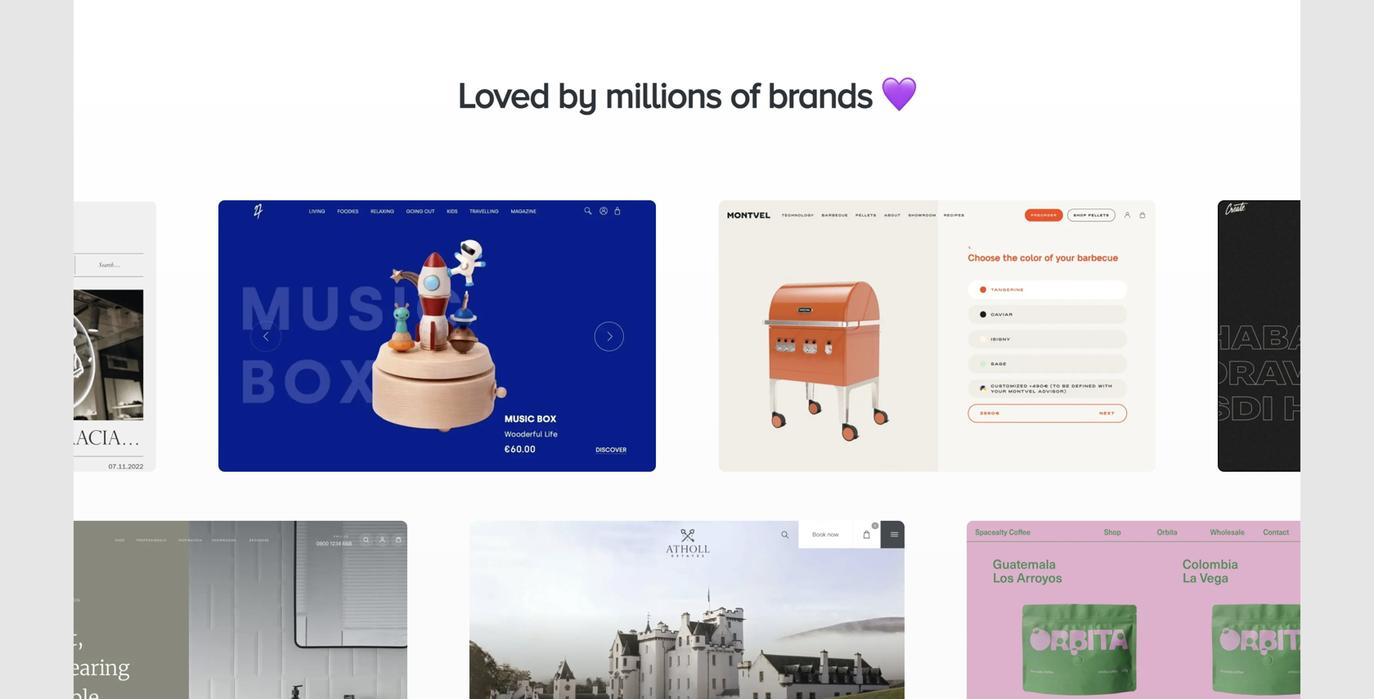 Task type: describe. For each thing, give the bounding box(es) containing it.
screenshot of cup of couple website image
[[0, 200, 156, 472]]

by
[[558, 74, 597, 115]]

loved by millions of brands 💜
[[458, 74, 916, 115]]

screenshot of terzetto website image
[[0, 521, 407, 699]]

of
[[730, 74, 759, 115]]

💜
[[881, 74, 916, 115]]

screenshot of orbita website image
[[967, 521, 1374, 699]]



Task type: vqa. For each thing, say whether or not it's contained in the screenshot.
screenshot of montvel website IMAGE
yes



Task type: locate. For each thing, give the bounding box(es) containing it.
screenshot of montvel website image
[[718, 200, 1156, 472]]

screenshot of atholl estates website image
[[469, 521, 905, 699]]

loved
[[458, 74, 549, 115]]

screenshot of create website image
[[1218, 200, 1374, 472]]

brands
[[768, 74, 873, 115]]

millions
[[605, 74, 722, 115]]



